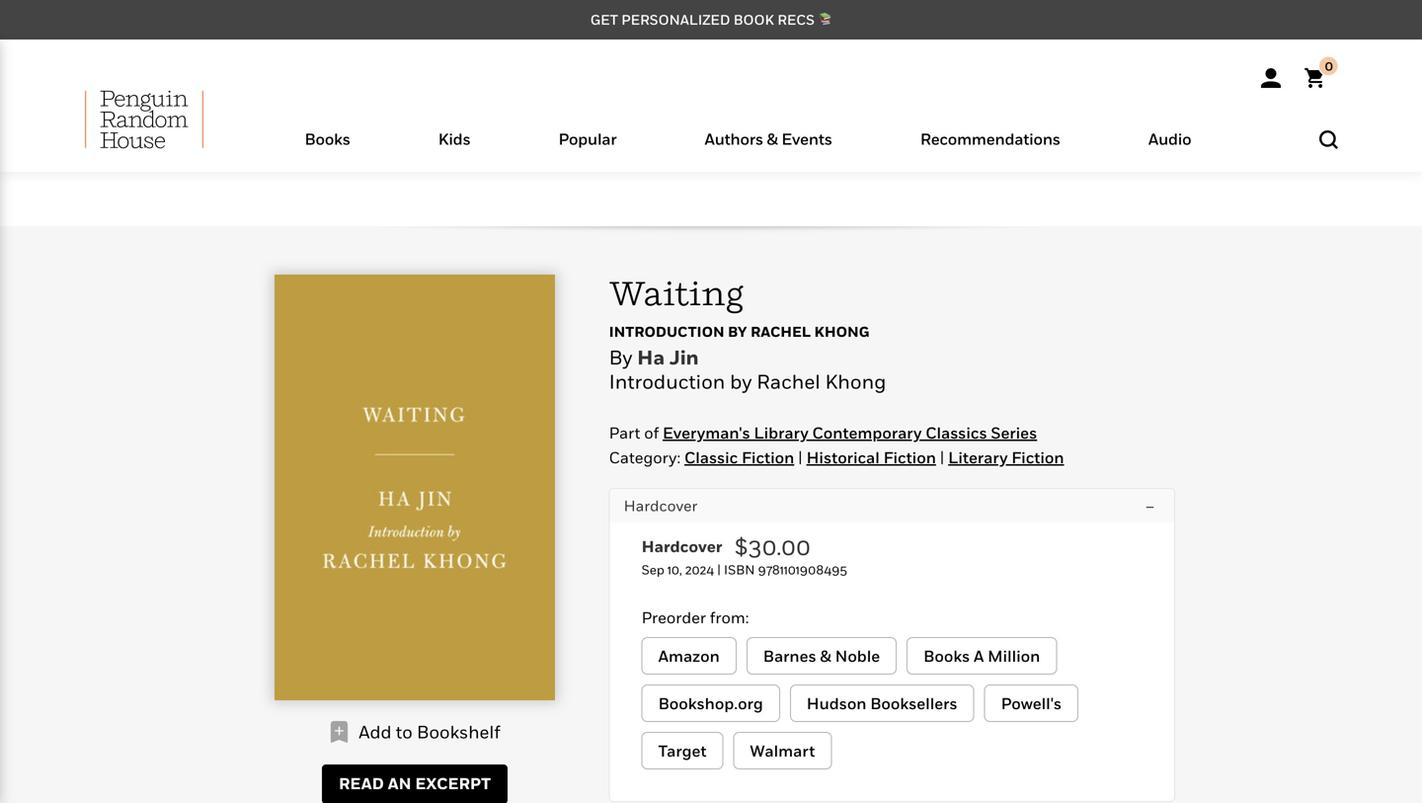 Task type: vqa. For each thing, say whether or not it's contained in the screenshot.
"Historical"
yes



Task type: describe. For each thing, give the bounding box(es) containing it.
category:
[[609, 448, 681, 467]]

by
[[609, 345, 633, 369]]

rachel inside the "by ha jin introduction by rachel khong"
[[757, 370, 821, 393]]

books a million
[[924, 646, 1041, 665]]

0 vertical spatial by
[[728, 323, 747, 340]]

ha jin link
[[637, 345, 699, 370]]

waiting
[[609, 273, 744, 313]]

–
[[1146, 496, 1155, 515]]

add
[[359, 721, 392, 743]]

series
[[991, 424, 1038, 442]]

search image
[[1320, 130, 1339, 149]]

million
[[988, 646, 1041, 665]]

kids link
[[438, 129, 471, 172]]

2 fiction from the left
[[884, 448, 936, 467]]

noble
[[835, 646, 880, 665]]

hardcover link
[[642, 537, 734, 562]]

2 horizontal spatial |
[[940, 448, 945, 467]]

hudson booksellers link
[[790, 684, 975, 722]]

target link
[[642, 732, 724, 769]]

audio button
[[1105, 124, 1236, 172]]

authors & events link
[[705, 129, 833, 172]]

books for books
[[305, 129, 350, 148]]

3 fiction from the left
[[1012, 448, 1065, 467]]

preorder
[[642, 608, 706, 627]]

authors & events button
[[661, 124, 877, 172]]

penguin random house image
[[85, 90, 204, 149]]

read
[[339, 774, 384, 793]]

powell's
[[1001, 694, 1062, 713]]

everyman's library contemporary classics series link
[[663, 424, 1038, 443]]

read an excerpt
[[339, 774, 491, 793]]

part of everyman's library contemporary classics series category: classic fiction | historical fiction | literary fiction
[[609, 424, 1065, 467]]

& for authors
[[767, 129, 778, 148]]

an
[[388, 774, 412, 793]]

0 horizontal spatial |
[[717, 562, 721, 577]]

audio
[[1149, 129, 1192, 148]]

introduction by rachel khong
[[609, 323, 870, 340]]

📚
[[818, 11, 832, 28]]

authors
[[705, 129, 764, 148]]

barnes & noble
[[763, 646, 880, 665]]

sep 10, 2024 | isbn 9781101908495
[[642, 562, 847, 577]]

1 vertical spatial hardcover
[[642, 537, 723, 555]]

main navigation element
[[37, 90, 1386, 172]]

barnes
[[763, 646, 817, 665]]

jin
[[670, 345, 699, 369]]

part
[[609, 424, 641, 442]]

events
[[782, 129, 833, 148]]

9781101908495
[[758, 562, 847, 577]]

add to bookshelf
[[359, 721, 501, 743]]

isbn
[[724, 562, 755, 577]]

books for books a million
[[924, 646, 970, 665]]

shopping cart image
[[1305, 57, 1339, 88]]

& for barnes
[[820, 646, 832, 665]]

literary
[[949, 448, 1008, 467]]

books link
[[305, 129, 350, 172]]

books a million link
[[907, 637, 1057, 675]]

preorder from:
[[642, 608, 749, 627]]



Task type: locate. For each thing, give the bounding box(es) containing it.
10,
[[668, 562, 682, 577]]

recommendations button
[[877, 124, 1105, 172]]

1 introduction from the top
[[609, 323, 725, 340]]

fiction down library
[[742, 448, 795, 467]]

1 fiction from the left
[[742, 448, 795, 467]]

1 vertical spatial by
[[730, 370, 752, 393]]

1 vertical spatial books
[[924, 646, 970, 665]]

audio link
[[1149, 129, 1192, 172]]

booksellers
[[871, 694, 958, 713]]

0 vertical spatial introduction
[[609, 323, 725, 340]]

1 vertical spatial khong
[[825, 370, 887, 393]]

0 vertical spatial &
[[767, 129, 778, 148]]

khong
[[815, 323, 870, 340], [825, 370, 887, 393]]

0 vertical spatial rachel
[[751, 323, 811, 340]]

excerpt
[[415, 774, 491, 793]]

by
[[728, 323, 747, 340], [730, 370, 752, 393]]

| right the 2024
[[717, 562, 721, 577]]

& inside authors & events link
[[767, 129, 778, 148]]

everyman's
[[663, 424, 750, 442]]

personalized
[[622, 11, 731, 28]]

fiction down series in the bottom of the page
[[1012, 448, 1065, 467]]

introduction up ha jin link
[[609, 323, 725, 340]]

1 horizontal spatial fiction
[[884, 448, 936, 467]]

1 vertical spatial &
[[820, 646, 832, 665]]

1 horizontal spatial &
[[820, 646, 832, 665]]

&
[[767, 129, 778, 148], [820, 646, 832, 665]]

walmart
[[750, 741, 815, 760]]

get personalized book recs 📚
[[590, 11, 832, 28]]

introduction inside the "by ha jin introduction by rachel khong"
[[609, 370, 726, 393]]

library
[[754, 424, 809, 442]]

powell's link
[[985, 684, 1079, 722]]

2 horizontal spatial fiction
[[1012, 448, 1065, 467]]

bookshop.org
[[659, 694, 763, 713]]

books button
[[261, 124, 394, 172]]

amazon
[[659, 646, 720, 665]]

by ha jin introduction by rachel khong
[[609, 345, 887, 393]]

walmart link
[[734, 732, 832, 769]]

recs
[[778, 11, 815, 28]]

0 horizontal spatial books
[[305, 129, 350, 148]]

by inside the "by ha jin introduction by rachel khong"
[[730, 370, 752, 393]]

get
[[590, 11, 618, 28]]

get personalized book recs 📚 link
[[590, 11, 832, 28]]

fiction down contemporary
[[884, 448, 936, 467]]

ha
[[637, 345, 665, 369]]

| down classics
[[940, 448, 945, 467]]

classic
[[685, 448, 738, 467]]

contemporary
[[813, 424, 922, 442]]

1 vertical spatial rachel
[[757, 370, 821, 393]]

book
[[734, 11, 774, 28]]

literary fiction link
[[949, 448, 1065, 467]]

$30.00
[[734, 532, 811, 560]]

of
[[644, 424, 659, 442]]

|
[[798, 448, 803, 467], [940, 448, 945, 467], [717, 562, 721, 577]]

0 vertical spatial hardcover
[[624, 496, 698, 515]]

classics
[[926, 424, 988, 442]]

khong inside the "by ha jin introduction by rachel khong"
[[825, 370, 887, 393]]

1 horizontal spatial books
[[924, 646, 970, 665]]

0 horizontal spatial fiction
[[742, 448, 795, 467]]

hardcover down category:
[[624, 496, 698, 515]]

2024
[[685, 562, 714, 577]]

books
[[305, 129, 350, 148], [924, 646, 970, 665]]

popular
[[559, 129, 617, 148]]

historical
[[807, 448, 880, 467]]

& inside barnes & noble link
[[820, 646, 832, 665]]

fiction
[[742, 448, 795, 467], [884, 448, 936, 467], [1012, 448, 1065, 467]]

2 introduction from the top
[[609, 370, 726, 393]]

| down library
[[798, 448, 803, 467]]

bookshop.org link
[[642, 684, 780, 722]]

recommendations link
[[921, 129, 1061, 172]]

amazon link
[[642, 637, 737, 675]]

& left events
[[767, 129, 778, 148]]

0 vertical spatial khong
[[815, 323, 870, 340]]

classic fiction link
[[685, 448, 795, 467]]

a
[[974, 646, 984, 665]]

from:
[[710, 608, 749, 627]]

hardcover up the '10,'
[[642, 537, 723, 555]]

rachel up the "by ha jin introduction by rachel khong"
[[751, 323, 811, 340]]

barnes & noble link
[[747, 637, 897, 675]]

kids
[[438, 129, 471, 148]]

authors & events
[[705, 129, 833, 148]]

recommendations
[[921, 129, 1061, 148]]

0 vertical spatial books
[[305, 129, 350, 148]]

waiting by ha jin image
[[275, 275, 555, 701]]

popular button
[[515, 124, 661, 172]]

bookshelf
[[417, 721, 501, 743]]

introduction down "ha"
[[609, 370, 726, 393]]

by down introduction by rachel khong
[[730, 370, 752, 393]]

& left noble
[[820, 646, 832, 665]]

historical fiction link
[[807, 448, 936, 467]]

books inside dropdown button
[[305, 129, 350, 148]]

read an excerpt link
[[322, 765, 508, 803]]

kids button
[[394, 124, 515, 172]]

1 vertical spatial introduction
[[609, 370, 726, 393]]

target
[[659, 741, 707, 760]]

1 horizontal spatial |
[[798, 448, 803, 467]]

introduction
[[609, 323, 725, 340], [609, 370, 726, 393]]

hardcover
[[624, 496, 698, 515], [642, 537, 723, 555]]

rachel up library
[[757, 370, 821, 393]]

rachel
[[751, 323, 811, 340], [757, 370, 821, 393]]

sign in image
[[1262, 68, 1281, 88]]

hudson
[[807, 694, 867, 713]]

to
[[396, 721, 413, 743]]

sep
[[642, 562, 665, 577]]

by up the "by ha jin introduction by rachel khong"
[[728, 323, 747, 340]]

0 horizontal spatial &
[[767, 129, 778, 148]]

hudson booksellers
[[807, 694, 958, 713]]



